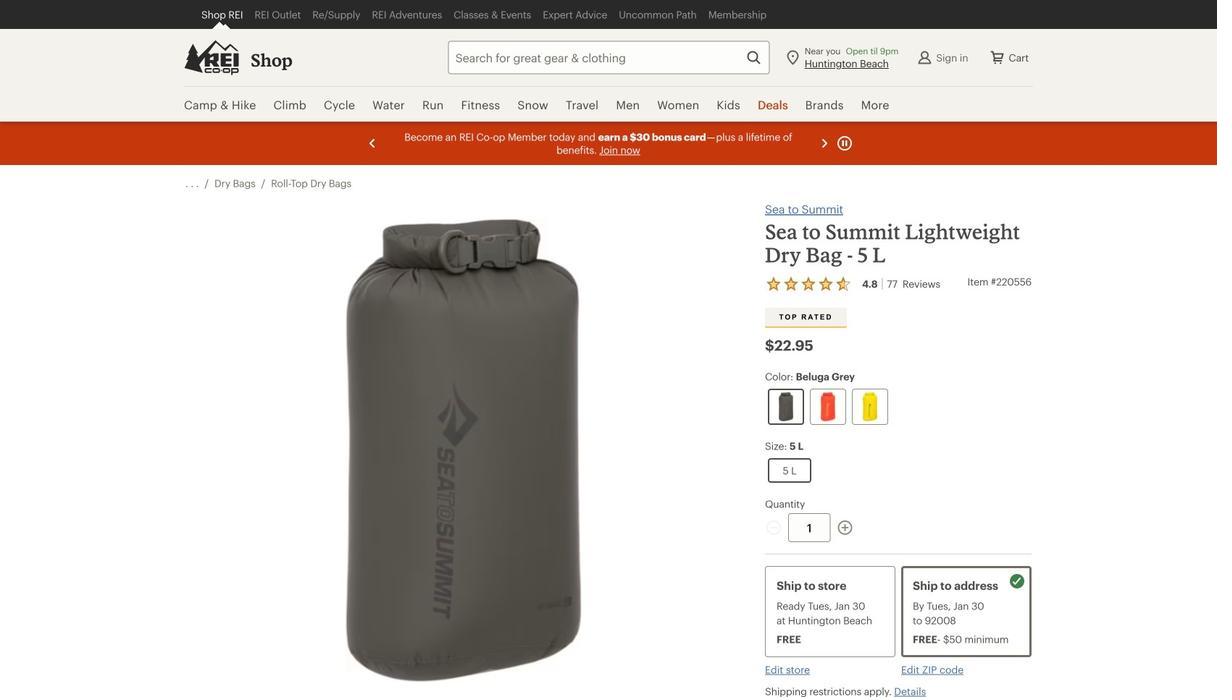 Task type: describe. For each thing, give the bounding box(es) containing it.
rei co-op, go to rei.com home page image
[[184, 40, 239, 75]]

pause banner message scrolling image
[[836, 135, 854, 152]]

next message image
[[816, 135, 833, 152]]

increment quantity image
[[837, 520, 854, 537]]

shopping cart is empty image
[[989, 49, 1006, 66]]



Task type: vqa. For each thing, say whether or not it's contained in the screenshot.
'Shopping cart is empty' ICON
yes



Task type: locate. For each thing, give the bounding box(es) containing it.
color: spicy orange image
[[821, 393, 836, 422]]

Search for great gear & clothing text field
[[448, 41, 770, 74]]

None number field
[[788, 514, 831, 543]]

search image
[[745, 49, 763, 66]]

decrement quantity image
[[765, 520, 783, 537]]

None search field
[[422, 41, 770, 74]]

color: sulphur yellow image
[[863, 393, 878, 422]]

banner
[[0, 0, 1217, 123]]

color: beluga grey image
[[779, 393, 793, 422]]

promotional messages marquee
[[0, 122, 1217, 165]]

None field
[[448, 41, 770, 74]]

previous message image
[[364, 135, 381, 152]]

inherit color_13 5 3 image
[[1009, 573, 1026, 590]]



